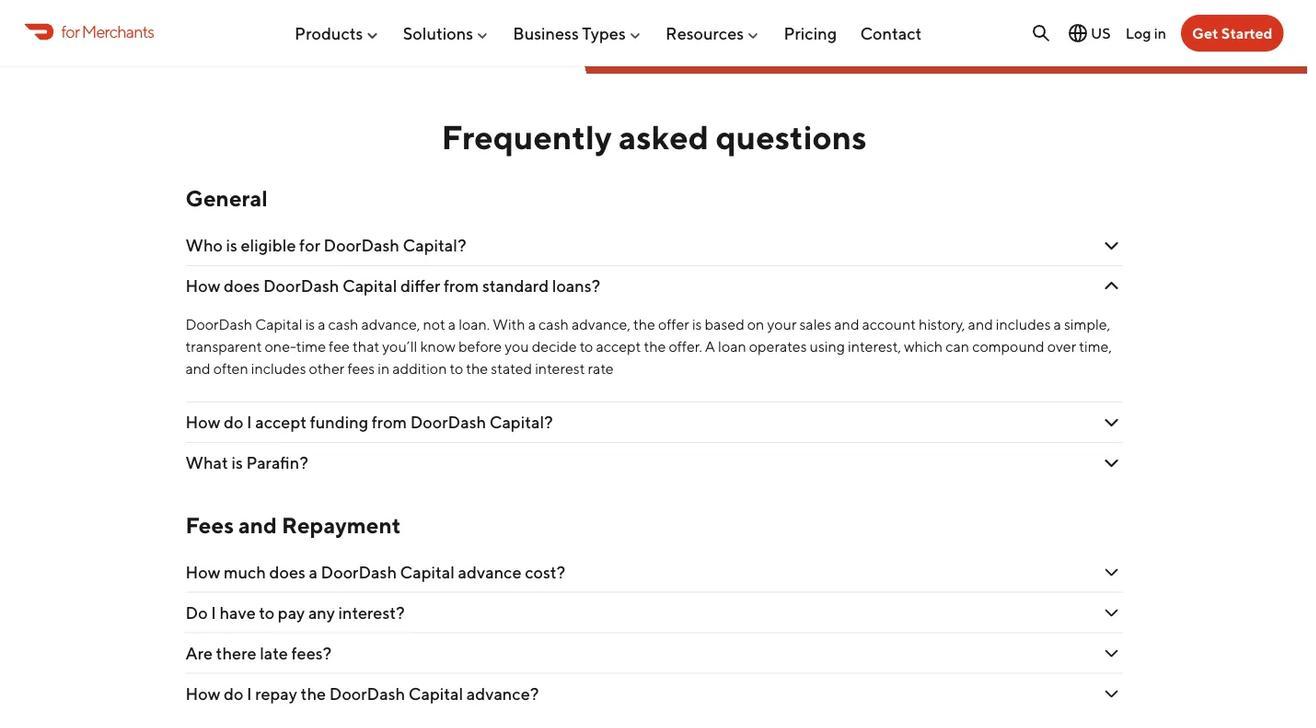 Task type: vqa. For each thing, say whether or not it's contained in the screenshot.
partnered
no



Task type: locate. For each thing, give the bounding box(es) containing it.
account
[[863, 316, 916, 333]]

how
[[186, 276, 220, 296], [186, 413, 220, 432], [186, 562, 220, 582], [186, 684, 220, 704]]

frequently
[[442, 117, 612, 157]]

0 horizontal spatial accept
[[255, 413, 307, 432]]

chevron down image for loans?
[[1101, 275, 1123, 298]]

0 vertical spatial i
[[247, 413, 252, 432]]

1 vertical spatial from
[[372, 413, 407, 432]]

1 vertical spatial includes
[[251, 360, 306, 378]]

fee
[[329, 338, 350, 356]]

products
[[295, 23, 363, 43]]

0 vertical spatial capital?
[[403, 236, 467, 256]]

to
[[580, 338, 593, 356], [450, 360, 463, 378], [259, 603, 275, 623]]

1 how from the top
[[186, 276, 220, 296]]

includes
[[996, 316, 1051, 333], [251, 360, 306, 378]]

solutions
[[403, 23, 473, 43]]

any
[[308, 603, 335, 623]]

0 vertical spatial do
[[224, 413, 244, 432]]

interest?
[[339, 603, 405, 623]]

the
[[634, 316, 656, 333], [644, 338, 666, 356], [466, 360, 488, 378], [301, 684, 326, 704]]

doordash down addition
[[410, 413, 486, 432]]

0 horizontal spatial in
[[378, 360, 390, 378]]

accept
[[596, 338, 641, 356], [255, 413, 307, 432]]

2 vertical spatial chevron down image
[[1101, 643, 1123, 665]]

capital up one-
[[255, 316, 303, 333]]

0 horizontal spatial cash
[[328, 316, 359, 333]]

how for how much does a doordash capital advance cost?
[[186, 562, 220, 582]]

a right the not
[[448, 316, 456, 333]]

accept up parafin?
[[255, 413, 307, 432]]

how up the what
[[186, 413, 220, 432]]

fees
[[186, 512, 234, 538]]

cost?
[[525, 562, 566, 582]]

1 horizontal spatial cash
[[539, 316, 569, 333]]

includes up compound
[[996, 316, 1051, 333]]

2 how from the top
[[186, 413, 220, 432]]

2 do from the top
[[224, 684, 244, 704]]

advance?
[[467, 684, 539, 704]]

i for repay
[[247, 684, 252, 704]]

i
[[247, 413, 252, 432], [211, 603, 216, 623], [247, 684, 252, 704]]

1 horizontal spatial in
[[1155, 24, 1167, 42]]

globe line image
[[1067, 22, 1089, 44]]

2 vertical spatial i
[[247, 684, 252, 704]]

3 chevron down image from the top
[[1101, 643, 1123, 665]]

doordash up transparent
[[186, 316, 252, 333]]

1 vertical spatial capital?
[[490, 413, 553, 432]]

is
[[226, 236, 238, 256], [305, 316, 315, 333], [693, 316, 702, 333], [232, 453, 243, 473]]

to left pay
[[259, 603, 275, 623]]

sales
[[800, 316, 832, 333]]

in right 'log'
[[1155, 24, 1167, 42]]

loans?
[[552, 276, 601, 296]]

1 horizontal spatial capital?
[[490, 413, 553, 432]]

1 horizontal spatial to
[[450, 360, 463, 378]]

a
[[705, 338, 716, 356]]

1 vertical spatial do
[[224, 684, 244, 704]]

4 chevron down image from the top
[[1101, 602, 1123, 624]]

how down who
[[186, 276, 220, 296]]

2 advance, from the left
[[572, 316, 631, 333]]

to up rate
[[580, 338, 593, 356]]

0 vertical spatial accept
[[596, 338, 641, 356]]

for left merchants
[[61, 21, 79, 41]]

5 chevron down image from the top
[[1101, 683, 1123, 705]]

us
[[1091, 24, 1111, 42]]

2 chevron down image from the top
[[1101, 561, 1123, 584]]

3 how from the top
[[186, 562, 220, 582]]

1 horizontal spatial accept
[[596, 338, 641, 356]]

have
[[220, 603, 256, 623]]

get started button
[[1182, 15, 1284, 52]]

includes down one-
[[251, 360, 306, 378]]

that
[[353, 338, 380, 356]]

interest,
[[848, 338, 902, 356]]

does up pay
[[269, 562, 306, 582]]

cash up "decide"
[[539, 316, 569, 333]]

do
[[224, 413, 244, 432], [224, 684, 244, 704]]

1 horizontal spatial from
[[444, 276, 479, 296]]

2 horizontal spatial to
[[580, 338, 593, 356]]

0 vertical spatial in
[[1155, 24, 1167, 42]]

from up loan.
[[444, 276, 479, 296]]

0 horizontal spatial capital?
[[403, 236, 467, 256]]

questions
[[716, 117, 867, 157]]

4 how from the top
[[186, 684, 220, 704]]

and up using
[[835, 316, 860, 333]]

1 vertical spatial chevron down image
[[1101, 561, 1123, 584]]

0 horizontal spatial from
[[372, 413, 407, 432]]

2 vertical spatial to
[[259, 603, 275, 623]]

advance, up you'll
[[361, 316, 420, 333]]

0 horizontal spatial to
[[259, 603, 275, 623]]

does down eligible
[[224, 276, 260, 296]]

doordash
[[324, 236, 400, 256], [263, 276, 339, 296], [186, 316, 252, 333], [410, 413, 486, 432], [321, 562, 397, 582], [329, 684, 405, 704]]

pricing
[[784, 23, 837, 43]]

do
[[186, 603, 208, 623]]

advance
[[458, 562, 522, 582]]

1 horizontal spatial includes
[[996, 316, 1051, 333]]

accept inside doordash capital is a cash advance, not a loan. with a cash advance, the offer is based on your sales and account history, and includes a simple, transparent one-time fee that you'll know before you decide to accept the offer. a loan operates using interest, which can compound over time, and often includes other fees in addition to the stated interest rate
[[596, 338, 641, 356]]

1 vertical spatial in
[[378, 360, 390, 378]]

i up what is parafin?
[[247, 413, 252, 432]]

there
[[216, 643, 257, 663]]

capital left advance
[[400, 562, 455, 582]]

0 vertical spatial from
[[444, 276, 479, 296]]

merchants
[[82, 21, 154, 41]]

offer
[[658, 316, 690, 333]]

do up what is parafin?
[[224, 413, 244, 432]]

3 chevron down image from the top
[[1101, 452, 1123, 474]]

chevron down image for doordash
[[1101, 412, 1123, 434]]

2 chevron down image from the top
[[1101, 412, 1123, 434]]

advance,
[[361, 316, 420, 333], [572, 316, 631, 333]]

the down 'offer' in the top of the page
[[644, 338, 666, 356]]

capital? up differ
[[403, 236, 467, 256]]

from right funding
[[372, 413, 407, 432]]

1 horizontal spatial does
[[269, 562, 306, 582]]

cash
[[328, 316, 359, 333], [539, 316, 569, 333]]

repayment
[[282, 512, 401, 538]]

chevron down image
[[1101, 275, 1123, 298], [1101, 561, 1123, 584], [1101, 643, 1123, 665]]

1 vertical spatial does
[[269, 562, 306, 582]]

advance, up rate
[[572, 316, 631, 333]]

in inside doordash capital is a cash advance, not a loan. with a cash advance, the offer is based on your sales and account history, and includes a simple, transparent one-time fee that you'll know before you decide to accept the offer. a loan operates using interest, which can compound over time, and often includes other fees in addition to the stated interest rate
[[378, 360, 390, 378]]

contact link
[[861, 16, 922, 50]]

0 vertical spatial does
[[224, 276, 260, 296]]

0 horizontal spatial advance,
[[361, 316, 420, 333]]

1 cash from the left
[[328, 316, 359, 333]]

capital
[[343, 276, 397, 296], [255, 316, 303, 333], [400, 562, 455, 582], [409, 684, 463, 704]]

1 do from the top
[[224, 413, 244, 432]]

chevron down image for interest?
[[1101, 602, 1123, 624]]

what is parafin?
[[186, 453, 308, 473]]

chevron down image for cost?
[[1101, 561, 1123, 584]]

late
[[260, 643, 288, 663]]

capital? down stated at left
[[490, 413, 553, 432]]

i right do
[[211, 603, 216, 623]]

in right fees
[[378, 360, 390, 378]]

1 horizontal spatial advance,
[[572, 316, 631, 333]]

to down know
[[450, 360, 463, 378]]

cash up fee
[[328, 316, 359, 333]]

doordash down "fees?"
[[329, 684, 405, 704]]

for
[[61, 21, 79, 41], [299, 236, 320, 256]]

0 vertical spatial for
[[61, 21, 79, 41]]

how down are
[[186, 684, 220, 704]]

from
[[444, 276, 479, 296], [372, 413, 407, 432]]

from for differ
[[444, 276, 479, 296]]

products link
[[295, 16, 380, 50]]

1 chevron down image from the top
[[1101, 275, 1123, 298]]

your
[[768, 316, 797, 333]]

do down there
[[224, 684, 244, 704]]

doordash down who is eligible for doordash capital?
[[263, 276, 339, 296]]

time,
[[1080, 338, 1112, 356]]

0 vertical spatial chevron down image
[[1101, 275, 1123, 298]]

a up over
[[1054, 316, 1062, 333]]

how for how do i repay the doordash capital advance?
[[186, 684, 220, 704]]

a
[[318, 316, 326, 333], [448, 316, 456, 333], [528, 316, 536, 333], [1054, 316, 1062, 333], [309, 562, 318, 582]]

how up do
[[186, 562, 220, 582]]

chevron down image
[[1101, 235, 1123, 257], [1101, 412, 1123, 434], [1101, 452, 1123, 474], [1101, 602, 1123, 624], [1101, 683, 1123, 705]]

a right the "with"
[[528, 316, 536, 333]]

capital?
[[403, 236, 467, 256], [490, 413, 553, 432]]

who is eligible for doordash capital?
[[186, 236, 467, 256]]

i left repay
[[247, 684, 252, 704]]

i for accept
[[247, 413, 252, 432]]

1 vertical spatial for
[[299, 236, 320, 256]]

before
[[459, 338, 502, 356]]

fees
[[348, 360, 375, 378]]

accept up rate
[[596, 338, 641, 356]]

for right eligible
[[299, 236, 320, 256]]

1 advance, from the left
[[361, 316, 420, 333]]

and
[[835, 316, 860, 333], [969, 316, 994, 333], [186, 360, 211, 378], [239, 512, 277, 538]]



Task type: describe. For each thing, give the bounding box(es) containing it.
how for how does doordash capital differ from standard loans?
[[186, 276, 220, 296]]

compound
[[973, 338, 1045, 356]]

which
[[904, 338, 943, 356]]

simple,
[[1065, 316, 1111, 333]]

how do i accept funding from doordash capital?
[[186, 413, 553, 432]]

rate
[[588, 360, 614, 378]]

parafin?
[[246, 453, 308, 473]]

stated
[[491, 360, 532, 378]]

with
[[493, 316, 526, 333]]

funding
[[310, 413, 369, 432]]

interest
[[535, 360, 585, 378]]

do for repay
[[224, 684, 244, 704]]

how for how do i accept funding from doordash capital?
[[186, 413, 220, 432]]

you
[[505, 338, 529, 356]]

log in link
[[1126, 24, 1167, 42]]

doordash capital is a cash advance, not a loan. with a cash advance, the offer is based on your sales and account history, and includes a simple, transparent one-time fee that you'll know before you decide to accept the offer. a loan operates using interest, which can compound over time, and often includes other fees in addition to the stated interest rate
[[186, 316, 1112, 378]]

loan.
[[459, 316, 490, 333]]

how much does a doordash capital advance cost?
[[186, 562, 566, 582]]

and right the fees
[[239, 512, 277, 538]]

contact
[[861, 23, 922, 43]]

started
[[1222, 24, 1273, 42]]

0 horizontal spatial includes
[[251, 360, 306, 378]]

general
[[186, 186, 268, 212]]

from for funding
[[372, 413, 407, 432]]

do i have to pay any interest?
[[186, 603, 405, 623]]

1 vertical spatial i
[[211, 603, 216, 623]]

is right 'offer' in the top of the page
[[693, 316, 702, 333]]

0 vertical spatial to
[[580, 338, 593, 356]]

solutions link
[[403, 16, 490, 50]]

log in
[[1126, 24, 1167, 42]]

standard
[[482, 276, 549, 296]]

differ
[[401, 276, 441, 296]]

frequently asked questions
[[442, 117, 867, 157]]

are
[[186, 643, 213, 663]]

know
[[420, 338, 456, 356]]

do for accept
[[224, 413, 244, 432]]

get started
[[1193, 24, 1273, 42]]

a up time
[[318, 316, 326, 333]]

how do i repay the doordash capital advance?
[[186, 684, 539, 704]]

addition
[[393, 360, 447, 378]]

1 chevron down image from the top
[[1101, 235, 1123, 257]]

fees and repayment
[[186, 512, 401, 538]]

history,
[[919, 316, 966, 333]]

repay
[[255, 684, 297, 704]]

doordash up interest? on the bottom of page
[[321, 562, 397, 582]]

other
[[309, 360, 345, 378]]

types
[[582, 23, 626, 43]]

transparent
[[186, 338, 262, 356]]

often
[[213, 360, 248, 378]]

resources
[[666, 23, 744, 43]]

the right repay
[[301, 684, 326, 704]]

0 vertical spatial includes
[[996, 316, 1051, 333]]

what
[[186, 453, 228, 473]]

time
[[296, 338, 326, 356]]

1 vertical spatial to
[[450, 360, 463, 378]]

based
[[705, 316, 745, 333]]

over
[[1048, 338, 1077, 356]]

doordash up how does doordash capital differ from standard loans?
[[324, 236, 400, 256]]

capital inside doordash capital is a cash advance, not a loan. with a cash advance, the offer is based on your sales and account history, and includes a simple, transparent one-time fee that you'll know before you decide to accept the offer. a loan operates using interest, which can compound over time, and often includes other fees in addition to the stated interest rate
[[255, 316, 303, 333]]

can
[[946, 338, 970, 356]]

decide
[[532, 338, 577, 356]]

resources link
[[666, 16, 761, 50]]

2 cash from the left
[[539, 316, 569, 333]]

business types
[[513, 23, 626, 43]]

for merchants link
[[24, 19, 154, 44]]

how does doordash capital differ from standard loans?
[[186, 276, 601, 296]]

who
[[186, 236, 223, 256]]

using
[[810, 338, 846, 356]]

is up time
[[305, 316, 315, 333]]

and left often
[[186, 360, 211, 378]]

much
[[224, 562, 266, 582]]

doordash inside doordash capital is a cash advance, not a loan. with a cash advance, the offer is based on your sales and account history, and includes a simple, transparent one-time fee that you'll know before you decide to accept the offer. a loan operates using interest, which can compound over time, and often includes other fees in addition to the stated interest rate
[[186, 316, 252, 333]]

1 horizontal spatial for
[[299, 236, 320, 256]]

pay
[[278, 603, 305, 623]]

the down before
[[466, 360, 488, 378]]

fees?
[[291, 643, 332, 663]]

one-
[[265, 338, 296, 356]]

a up any
[[309, 562, 318, 582]]

the left 'offer' in the top of the page
[[634, 316, 656, 333]]

chevron down image for capital
[[1101, 683, 1123, 705]]

pricing link
[[784, 16, 837, 50]]

log
[[1126, 24, 1152, 42]]

is right who
[[226, 236, 238, 256]]

loan
[[718, 338, 747, 356]]

you'll
[[382, 338, 418, 356]]

offer.
[[669, 338, 703, 356]]

and up can
[[969, 316, 994, 333]]

capital left differ
[[343, 276, 397, 296]]

business
[[513, 23, 579, 43]]

0 horizontal spatial does
[[224, 276, 260, 296]]

operates
[[750, 338, 807, 356]]

eligible
[[241, 236, 296, 256]]

are there late fees?
[[186, 643, 335, 663]]

for merchants
[[61, 21, 154, 41]]

1 vertical spatial accept
[[255, 413, 307, 432]]

get
[[1193, 24, 1219, 42]]

0 horizontal spatial for
[[61, 21, 79, 41]]

is right the what
[[232, 453, 243, 473]]

business types link
[[513, 16, 643, 50]]

not
[[423, 316, 446, 333]]

asked
[[619, 117, 709, 157]]

capital left advance?
[[409, 684, 463, 704]]

on
[[748, 316, 765, 333]]



